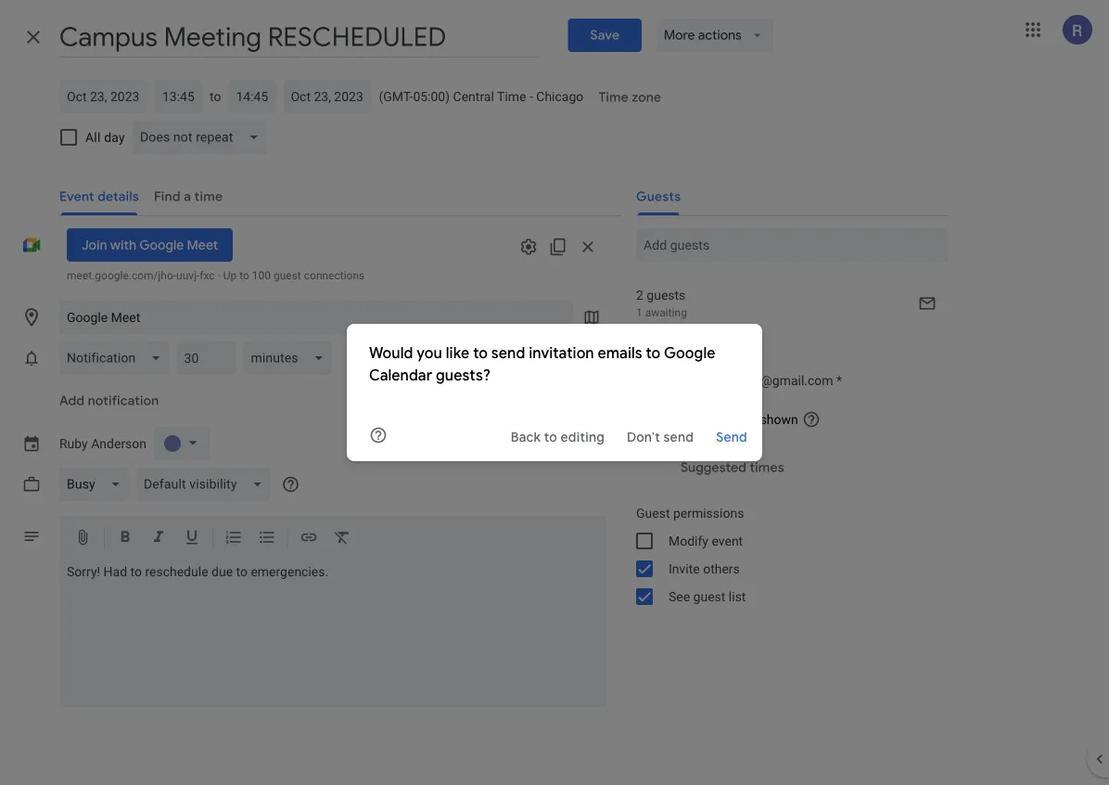 Task type: locate. For each thing, give the bounding box(es) containing it.
(gmt-05:00) central time - chicago
[[379, 89, 584, 104]]

0 horizontal spatial anderson
[[91, 436, 147, 451]]

0 horizontal spatial guest
[[274, 269, 301, 282]]

ruby up the 'organizer'
[[674, 331, 702, 346]]

ruby for ruby anderson
[[59, 436, 88, 451]]

had
[[104, 564, 127, 580]]

all
[[85, 129, 101, 145]]

0 vertical spatial calendar
[[369, 366, 433, 385]]

add notification
[[59, 393, 159, 409]]

1 horizontal spatial google
[[664, 344, 716, 363]]

emergencies.
[[251, 564, 329, 580]]

numbered list image
[[225, 528, 243, 550]]

guests?
[[436, 366, 491, 385]]

anderson down notification
[[91, 436, 147, 451]]

1 vertical spatial anderson
[[91, 436, 147, 451]]

2
[[637, 287, 644, 303]]

0 horizontal spatial google
[[139, 237, 184, 253]]

anderson inside the ruby anderson organizer
[[705, 331, 761, 346]]

fxc
[[200, 269, 215, 282]]

time
[[497, 89, 527, 104], [599, 89, 629, 106]]

send
[[492, 344, 526, 363], [664, 429, 694, 445]]

back
[[511, 429, 541, 445]]

0 horizontal spatial calendar
[[369, 366, 433, 385]]

1 vertical spatial ruby
[[59, 436, 88, 451]]

ruby
[[674, 331, 702, 346], [59, 436, 88, 451]]

1 horizontal spatial guest
[[694, 589, 726, 604]]

1 vertical spatial calendar
[[645, 412, 697, 427]]

calendar up the don't send
[[645, 412, 697, 427]]

1 horizontal spatial calendar
[[645, 412, 697, 427]]

30 minutes before element
[[59, 338, 369, 379]]

send
[[717, 429, 748, 445]]

google inside would you like to send invitation emails to google calendar guests?
[[664, 344, 716, 363]]

sunnyupside33@gmail.com
[[674, 373, 834, 388]]

underline image
[[183, 528, 201, 550]]

you
[[417, 344, 443, 363]]

0 horizontal spatial ruby
[[59, 436, 88, 451]]

sunnyupside33@gmail.com tree item
[[622, 366, 948, 395]]

google right with
[[139, 237, 184, 253]]

calendar inside would you like to send invitation emails to google calendar guests?
[[369, 366, 433, 385]]

·
[[218, 269, 221, 282]]

join with google meet link
[[67, 228, 233, 262]]

up
[[223, 269, 237, 282]]

ruby anderson organizer
[[674, 331, 761, 362]]

guest inside group
[[694, 589, 726, 604]]

0 vertical spatial ruby
[[674, 331, 702, 346]]

day
[[104, 129, 125, 145]]

2 guests 1 awaiting
[[637, 287, 688, 319]]

send right don't
[[664, 429, 694, 445]]

guests invited to this event. tree
[[622, 327, 948, 395]]

anderson
[[705, 331, 761, 346], [91, 436, 147, 451]]

send right like
[[492, 344, 526, 363]]

1 horizontal spatial anderson
[[705, 331, 761, 346]]

1 vertical spatial google
[[664, 344, 716, 363]]

add notification button
[[52, 384, 166, 418]]

Description text field
[[59, 564, 607, 703]]

central
[[453, 89, 494, 104]]

ruby inside the ruby anderson organizer
[[674, 331, 702, 346]]

all day
[[85, 129, 125, 145]]

be
[[743, 412, 757, 427]]

invitation
[[529, 344, 594, 363]]

guest
[[274, 269, 301, 282], [694, 589, 726, 604]]

to
[[210, 89, 221, 104], [240, 269, 249, 282], [473, 344, 488, 363], [646, 344, 661, 363], [544, 429, 558, 445], [130, 564, 142, 580], [236, 564, 248, 580]]

guest
[[637, 505, 670, 521]]

chicago
[[537, 89, 584, 104]]

invite
[[669, 561, 700, 576]]

1 horizontal spatial ruby
[[674, 331, 702, 346]]

emails
[[598, 344, 643, 363]]

calendar
[[369, 366, 433, 385], [645, 412, 697, 427]]

Title text field
[[59, 17, 539, 58]]

0 horizontal spatial send
[[492, 344, 526, 363]]

zone
[[632, 89, 662, 106]]

don't send
[[627, 429, 694, 445]]

invite others
[[669, 561, 740, 576]]

google
[[139, 237, 184, 253], [664, 344, 716, 363]]

ruby down add
[[59, 436, 88, 451]]

0 vertical spatial anderson
[[705, 331, 761, 346]]

1 horizontal spatial send
[[664, 429, 694, 445]]

group
[[622, 499, 948, 611]]

1 horizontal spatial time
[[599, 89, 629, 106]]

to inside back to editing button
[[544, 429, 558, 445]]

remove formatting image
[[333, 528, 352, 550]]

awaiting
[[646, 306, 688, 319]]

1 vertical spatial guest
[[694, 589, 726, 604]]

google down awaiting
[[664, 344, 716, 363]]

anderson up the 'organizer'
[[705, 331, 761, 346]]

due
[[212, 564, 233, 580]]

1 vertical spatial send
[[664, 429, 694, 445]]

bulleted list image
[[258, 528, 277, 550]]

ruby for ruby anderson organizer
[[674, 331, 702, 346]]

join with google meet
[[82, 237, 218, 253]]

save
[[591, 27, 620, 44]]

calendar down 'would'
[[369, 366, 433, 385]]

time left zone
[[599, 89, 629, 106]]

0 vertical spatial send
[[492, 344, 526, 363]]

guest left list
[[694, 589, 726, 604]]

05:00)
[[413, 89, 450, 104]]

modify event
[[669, 533, 743, 548]]

time left -
[[497, 89, 527, 104]]

formatting options toolbar
[[59, 516, 607, 561]]

guest right 100
[[274, 269, 301, 282]]

meet.google.com/jho-
[[67, 269, 176, 282]]



Task type: vqa. For each thing, say whether or not it's contained in the screenshot.
25 to the left
no



Task type: describe. For each thing, give the bounding box(es) containing it.
would you like to send invitation emails to google calendar guests?
[[369, 344, 716, 385]]

reschedule
[[145, 564, 208, 580]]

cannot
[[700, 412, 740, 427]]

anderson for ruby anderson organizer
[[705, 331, 761, 346]]

guests
[[647, 287, 686, 303]]

italic image
[[149, 528, 168, 550]]

Minutes in advance for notification number field
[[184, 341, 229, 375]]

don't
[[627, 429, 661, 445]]

meet.google.com/jho-uuvj-fxc · up to 100 guest connections
[[67, 269, 365, 282]]

would you like to send invitation emails to google calendar guests? dialog
[[347, 324, 763, 461]]

organizer
[[674, 349, 721, 362]]

*
[[837, 373, 843, 388]]

meet
[[187, 237, 218, 253]]

send inside button
[[664, 429, 694, 445]]

group containing guest permissions
[[622, 499, 948, 611]]

with
[[110, 237, 137, 253]]

100
[[252, 269, 271, 282]]

anderson for ruby anderson
[[91, 436, 147, 451]]

modify
[[669, 533, 709, 548]]

-
[[530, 89, 533, 104]]

0 horizontal spatial time
[[497, 89, 527, 104]]

guest permissions
[[637, 505, 745, 521]]

bold image
[[116, 528, 135, 550]]

shown
[[761, 412, 799, 427]]

ruby anderson
[[59, 436, 147, 451]]

calendar cannot be shown
[[645, 412, 799, 427]]

connections
[[304, 269, 365, 282]]

back to editing button
[[504, 420, 612, 454]]

time zone
[[599, 89, 662, 106]]

like
[[446, 344, 470, 363]]

see
[[669, 589, 691, 604]]

don't send button
[[620, 420, 702, 454]]

list
[[729, 589, 746, 604]]

save button
[[568, 19, 642, 52]]

others
[[704, 561, 740, 576]]

back to editing
[[511, 429, 605, 445]]

0 vertical spatial google
[[139, 237, 184, 253]]

would
[[369, 344, 413, 363]]

time inside button
[[599, 89, 629, 106]]

1
[[637, 306, 643, 319]]

send button
[[709, 420, 755, 454]]

notification
[[88, 393, 159, 409]]

join
[[82, 237, 107, 253]]

0 vertical spatial guest
[[274, 269, 301, 282]]

sorry! had to reschedule due to emergencies.
[[67, 564, 332, 580]]

send inside would you like to send invitation emails to google calendar guests?
[[492, 344, 526, 363]]

time zone button
[[591, 81, 669, 114]]

permissions
[[674, 505, 745, 521]]

editing
[[561, 429, 605, 445]]

sorry!
[[67, 564, 100, 580]]

ruby anderson, organizer tree item
[[622, 327, 948, 366]]

would you like to send invitation emails to google calendar guests? heading
[[369, 342, 741, 387]]

add
[[59, 393, 85, 409]]

see guest list
[[669, 589, 746, 604]]

insert link image
[[300, 528, 318, 550]]

uuvj-
[[176, 269, 200, 282]]

(gmt-
[[379, 89, 413, 104]]

sunnyupside33@gmail.com *
[[674, 373, 843, 388]]

event
[[712, 533, 743, 548]]



